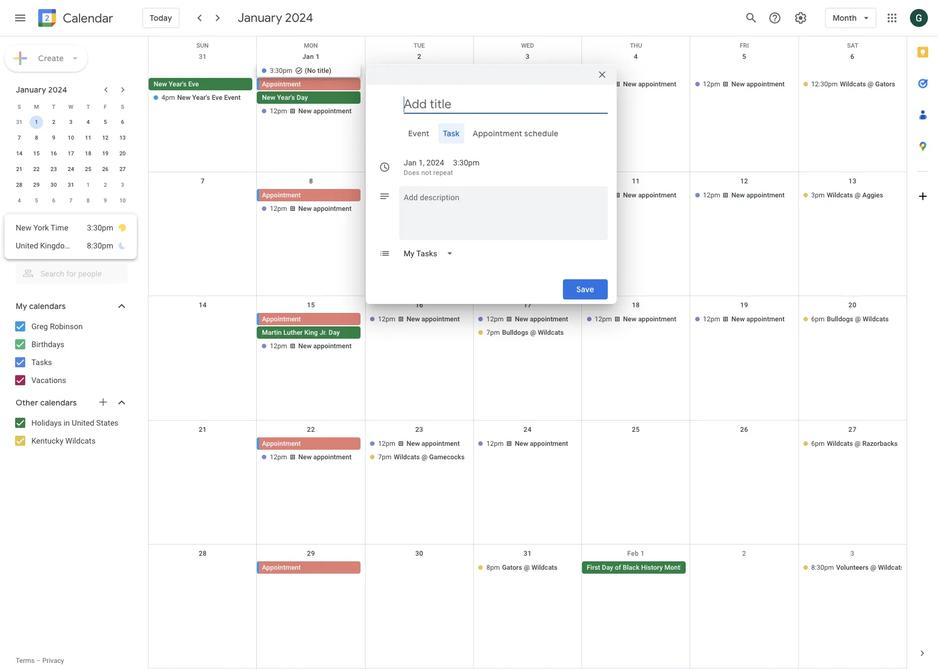 Task type: vqa. For each thing, say whether or not it's contained in the screenshot.


Task type: locate. For each thing, give the bounding box(es) containing it.
6 inside "element"
[[52, 198, 55, 204]]

0 vertical spatial 4
[[634, 53, 638, 61]]

1 horizontal spatial 26
[[741, 426, 749, 434]]

new appointment
[[407, 80, 460, 88], [515, 80, 569, 88], [624, 80, 677, 88], [732, 80, 785, 88], [298, 107, 352, 115], [407, 191, 460, 199], [624, 191, 677, 199], [732, 191, 785, 199], [298, 205, 352, 212], [407, 315, 460, 323], [515, 315, 569, 323], [624, 315, 677, 323], [732, 315, 785, 323], [298, 342, 352, 350], [407, 440, 460, 448], [515, 440, 569, 448], [298, 453, 352, 461]]

27 up 6pm wildcats @ razorbacks
[[849, 426, 857, 434]]

event inside button
[[409, 129, 430, 139]]

united right in
[[72, 419, 94, 428]]

king
[[305, 329, 318, 337]]

6 down sat
[[851, 53, 855, 61]]

28 for 1
[[16, 182, 22, 188]]

20 element
[[116, 147, 129, 160]]

7 for sun
[[201, 177, 205, 185]]

1 vertical spatial bulldogs
[[503, 329, 529, 337]]

9 down does
[[418, 177, 422, 185]]

0 horizontal spatial 4
[[18, 198, 21, 204]]

22
[[33, 166, 40, 172], [307, 426, 315, 434]]

Add description text field
[[400, 191, 608, 231]]

18
[[85, 150, 91, 157], [632, 301, 640, 309]]

tab list containing event
[[375, 123, 608, 144]]

bulldogs
[[828, 315, 854, 323], [503, 329, 529, 337]]

0 horizontal spatial 17
[[68, 150, 74, 157]]

t left the w
[[52, 104, 55, 110]]

1 horizontal spatial event
[[409, 129, 430, 139]]

29 for 1
[[33, 182, 40, 188]]

appointment button for 15
[[259, 313, 361, 326]]

time for kingdom
[[73, 241, 91, 250]]

7 inside grid
[[201, 177, 205, 185]]

7pm for 7pm bulldogs @ wildcats
[[487, 329, 500, 337]]

jan up does
[[404, 158, 417, 167]]

0 horizontal spatial january
[[16, 85, 46, 95]]

event up 1,
[[409, 129, 430, 139]]

united inside "other calendars" list
[[72, 419, 94, 428]]

time up kingdom
[[51, 223, 68, 232]]

6 up 13 element
[[121, 119, 124, 125]]

1 horizontal spatial time
[[73, 241, 91, 250]]

20 down 13 element
[[119, 150, 126, 157]]

feb 1
[[628, 550, 645, 558]]

15 up appointment martin luther king jr. day
[[307, 301, 315, 309]]

list item containing new york time
[[16, 219, 127, 237]]

13 inside 13 element
[[119, 135, 126, 141]]

0 horizontal spatial 7pm
[[378, 453, 392, 461]]

0 vertical spatial 27
[[119, 166, 126, 172]]

grid
[[148, 36, 907, 669]]

0 vertical spatial 12
[[102, 135, 109, 141]]

0 vertical spatial 9
[[52, 135, 55, 141]]

row
[[149, 36, 907, 49], [149, 48, 907, 172], [11, 99, 131, 114], [11, 114, 131, 130], [11, 130, 131, 146], [11, 146, 131, 162], [11, 162, 131, 177], [149, 172, 907, 296], [11, 177, 131, 193], [11, 193, 131, 209], [149, 296, 907, 421], [149, 421, 907, 545], [149, 545, 907, 669]]

february 5 element
[[30, 194, 43, 208]]

eve
[[188, 80, 199, 88], [212, 94, 223, 102]]

2 horizontal spatial 5
[[743, 53, 747, 61]]

1,
[[419, 158, 425, 167]]

appointment button
[[259, 78, 361, 90], [259, 189, 361, 201], [259, 313, 361, 326], [259, 438, 361, 450], [259, 562, 361, 574]]

12pm
[[378, 80, 396, 88], [487, 80, 504, 88], [595, 80, 612, 88], [704, 80, 721, 88], [270, 107, 287, 115], [378, 191, 396, 199], [595, 191, 612, 199], [704, 191, 721, 199], [270, 205, 287, 212], [378, 315, 396, 323], [487, 315, 504, 323], [595, 315, 612, 323], [704, 315, 721, 323], [270, 342, 287, 350], [378, 440, 396, 448], [487, 440, 504, 448], [270, 453, 287, 461]]

january 2024 up mon
[[238, 10, 314, 26]]

8pm gators @ wildcats
[[487, 564, 558, 572]]

2 vertical spatial 3:30pm
[[87, 223, 113, 232]]

15 up the 22 element
[[33, 150, 40, 157]]

0 vertical spatial 30
[[51, 182, 57, 188]]

row containing s
[[11, 99, 131, 114]]

today
[[150, 13, 172, 23]]

day left of
[[602, 564, 614, 572]]

day right the "jr."
[[329, 329, 340, 337]]

1 horizontal spatial 18
[[632, 301, 640, 309]]

sun
[[197, 42, 209, 49]]

27 down 20 element
[[119, 166, 126, 172]]

9 down the february 2 element
[[104, 198, 107, 204]]

7pm wildcats @ gamecocks
[[378, 453, 465, 461]]

1 vertical spatial 13
[[849, 177, 857, 185]]

of
[[615, 564, 622, 572]]

3 up the volunteers
[[851, 550, 855, 558]]

21 inside row group
[[16, 166, 22, 172]]

16 inside january 2024 grid
[[51, 150, 57, 157]]

jan down mon
[[303, 53, 314, 61]]

1 cell
[[28, 114, 45, 130]]

23 element
[[47, 163, 60, 176]]

0 vertical spatial 6
[[851, 53, 855, 61]]

6
[[851, 53, 855, 61], [121, 119, 124, 125], [52, 198, 55, 204]]

holidays
[[31, 419, 62, 428]]

s
[[18, 104, 21, 110], [121, 104, 124, 110]]

1 vertical spatial gators
[[503, 564, 523, 572]]

31
[[199, 53, 207, 61], [16, 119, 22, 125], [68, 182, 74, 188], [524, 550, 532, 558]]

1 horizontal spatial 11
[[632, 177, 640, 185]]

0 horizontal spatial 28
[[16, 182, 22, 188]]

tab list
[[908, 36, 939, 638], [375, 123, 608, 144]]

1 horizontal spatial 15
[[307, 301, 315, 309]]

2 horizontal spatial 7
[[201, 177, 205, 185]]

1 down m
[[35, 119, 38, 125]]

6pm wildcats @ razorbacks
[[812, 440, 898, 448]]

1 vertical spatial january
[[16, 85, 46, 95]]

month up sat
[[833, 13, 857, 23]]

7pm
[[487, 329, 500, 337], [378, 453, 392, 461]]

my calendars list
[[2, 318, 139, 389]]

calendars
[[29, 301, 66, 311], [40, 398, 77, 408]]

12 for sun
[[741, 177, 749, 185]]

5 down f
[[104, 119, 107, 125]]

25 element
[[81, 163, 95, 176]]

year's inside appointment new year's day
[[277, 94, 295, 102]]

luther
[[284, 329, 303, 337]]

calendars up in
[[40, 398, 77, 408]]

22 element
[[30, 163, 43, 176]]

30 for feb 1
[[416, 550, 424, 558]]

26
[[102, 166, 109, 172], [741, 426, 749, 434]]

1 vertical spatial 30
[[416, 550, 424, 558]]

1 vertical spatial 11
[[632, 177, 640, 185]]

19 inside january 2024 grid
[[102, 150, 109, 157]]

black
[[623, 564, 640, 572]]

1 6pm from the top
[[812, 315, 825, 323]]

21
[[16, 166, 22, 172], [199, 426, 207, 434]]

23 up 7pm wildcats @ gamecocks
[[416, 426, 424, 434]]

0 horizontal spatial tab list
[[375, 123, 608, 144]]

2 vertical spatial 7
[[69, 198, 73, 204]]

jan for jan 1
[[303, 53, 314, 61]]

2 horizontal spatial 3:30pm
[[453, 158, 480, 167]]

6pm for 6pm bulldogs @ wildcats
[[812, 315, 825, 323]]

@ inside button
[[415, 205, 421, 212]]

event
[[224, 94, 241, 102], [409, 129, 430, 139]]

appointment button for 22
[[259, 438, 361, 450]]

None search field
[[0, 259, 139, 284]]

@ for 6pm wildcats @ razorbacks
[[855, 440, 861, 448]]

january 2024 up m
[[16, 85, 67, 95]]

1 vertical spatial jan
[[404, 158, 417, 167]]

8:30pm
[[87, 241, 113, 250], [812, 564, 835, 572]]

0 horizontal spatial 21
[[16, 166, 22, 172]]

16
[[51, 150, 57, 157], [416, 301, 424, 309]]

@
[[868, 80, 874, 88], [855, 191, 861, 199], [415, 205, 421, 212], [856, 315, 862, 323], [531, 329, 537, 337], [855, 440, 861, 448], [422, 453, 428, 461], [524, 564, 530, 572], [871, 564, 877, 572]]

25 inside january 2024 grid
[[85, 166, 91, 172]]

4 appointment button from the top
[[259, 438, 361, 450]]

30
[[51, 182, 57, 188], [416, 550, 424, 558]]

1 vertical spatial 7
[[201, 177, 205, 185]]

3
[[526, 53, 530, 61], [69, 119, 73, 125], [121, 182, 124, 188], [851, 550, 855, 558]]

29 inside grid
[[307, 550, 315, 558]]

9 up 16 element
[[52, 135, 55, 141]]

appointment
[[422, 80, 460, 88], [530, 80, 569, 88], [639, 80, 677, 88], [747, 80, 785, 88], [314, 107, 352, 115], [422, 191, 460, 199], [639, 191, 677, 199], [747, 191, 785, 199], [314, 205, 352, 212], [422, 315, 460, 323], [530, 315, 569, 323], [639, 315, 677, 323], [747, 315, 785, 323], [314, 342, 352, 350], [422, 440, 460, 448], [530, 440, 569, 448], [314, 453, 352, 461]]

5 down the fri
[[743, 53, 747, 61]]

0 horizontal spatial s
[[18, 104, 21, 110]]

21 element
[[13, 163, 26, 176]]

appointment inside appointment martin luther king jr. day
[[262, 315, 301, 323]]

5 inside grid
[[743, 53, 747, 61]]

time right kingdom
[[73, 241, 91, 250]]

1 vertical spatial 6pm
[[812, 440, 825, 448]]

s right f
[[121, 104, 124, 110]]

0 horizontal spatial 11
[[85, 135, 91, 141]]

15 element
[[30, 147, 43, 160]]

0 horizontal spatial 16
[[51, 150, 57, 157]]

24 inside grid
[[68, 166, 74, 172]]

3 down 27 element
[[121, 182, 124, 188]]

12
[[102, 135, 109, 141], [741, 177, 749, 185]]

other calendars
[[16, 398, 77, 408]]

5 down the 29 element
[[35, 198, 38, 204]]

settings menu image
[[795, 11, 808, 25]]

eve up the 4pm new year's eve event
[[188, 80, 199, 88]]

5
[[743, 53, 747, 61], [104, 119, 107, 125], [35, 198, 38, 204]]

2 appointment button from the top
[[259, 189, 361, 201]]

month right history
[[665, 564, 684, 572]]

29
[[33, 182, 40, 188], [307, 550, 315, 558]]

2024 down create on the top of the page
[[48, 85, 67, 95]]

2 horizontal spatial 8
[[309, 177, 313, 185]]

1 horizontal spatial 2024
[[285, 10, 314, 26]]

13 inside grid
[[849, 177, 857, 185]]

22 inside january 2024 grid
[[33, 166, 40, 172]]

1 horizontal spatial 7pm
[[487, 329, 500, 337]]

3:30pm up the repeat
[[453, 158, 480, 167]]

2
[[418, 53, 422, 61], [52, 119, 55, 125], [104, 182, 107, 188], [743, 550, 747, 558]]

30 element
[[47, 178, 60, 192]]

0 horizontal spatial 8
[[35, 135, 38, 141]]

2 t from the left
[[86, 104, 90, 110]]

4pm new year's eve event
[[162, 94, 241, 102]]

15 inside grid
[[307, 301, 315, 309]]

row group
[[11, 114, 131, 209]]

5 appointment button from the top
[[259, 562, 361, 574]]

0 vertical spatial 18
[[85, 150, 91, 157]]

1 t from the left
[[52, 104, 55, 110]]

day down (no
[[297, 94, 308, 102]]

1 appointment button from the top
[[259, 78, 361, 90]]

list item containing united kingdom time
[[16, 237, 127, 255]]

december 31 element
[[13, 116, 26, 129]]

7 inside 'row'
[[69, 198, 73, 204]]

0 vertical spatial 23
[[51, 166, 57, 172]]

0 vertical spatial gators
[[876, 80, 896, 88]]

grid containing 31
[[148, 36, 907, 669]]

0 vertical spatial jan
[[303, 53, 314, 61]]

4
[[634, 53, 638, 61], [87, 119, 90, 125], [18, 198, 21, 204]]

3pm
[[812, 191, 825, 199]]

3:30pm down february 9 element
[[87, 223, 113, 232]]

0 horizontal spatial 18
[[85, 150, 91, 157]]

0 horizontal spatial united
[[16, 241, 38, 250]]

29 inside row group
[[33, 182, 40, 188]]

1 horizontal spatial 27
[[849, 426, 857, 434]]

25
[[85, 166, 91, 172], [632, 426, 640, 434]]

list item up united kingdom time 8:30pm
[[16, 219, 127, 237]]

0 horizontal spatial 27
[[119, 166, 126, 172]]

13 for sun
[[849, 177, 857, 185]]

6 down "30" element
[[52, 198, 55, 204]]

0 horizontal spatial 15
[[33, 150, 40, 157]]

18 inside 'element'
[[85, 150, 91, 157]]

@ for 12:30pm wildcats @ gators
[[868, 80, 874, 88]]

3 inside february 3 element
[[121, 182, 124, 188]]

8:30pm left the volunteers
[[812, 564, 835, 572]]

0 vertical spatial 14
[[16, 150, 22, 157]]

3:30pm up appointment new year's day
[[270, 67, 293, 75]]

1 vertical spatial 4
[[87, 119, 90, 125]]

0 horizontal spatial day
[[297, 94, 308, 102]]

bulldogs for 7pm
[[503, 329, 529, 337]]

7pm for 7pm wildcats @ gamecocks
[[378, 453, 392, 461]]

privacy link
[[42, 657, 64, 665]]

appointment button for 8
[[259, 189, 361, 201]]

17 element
[[64, 147, 78, 160]]

united
[[16, 241, 38, 250], [72, 419, 94, 428]]

0 horizontal spatial 23
[[51, 166, 57, 172]]

0 vertical spatial 19
[[102, 150, 109, 157]]

martin
[[262, 329, 282, 337]]

20 inside grid
[[119, 150, 126, 157]]

t left f
[[86, 104, 90, 110]]

united down york
[[16, 241, 38, 250]]

9 for january 2024
[[52, 135, 55, 141]]

list
[[4, 214, 137, 259]]

fri
[[740, 42, 749, 49]]

None field
[[400, 244, 462, 264]]

Search for people text field
[[22, 264, 121, 284]]

cell
[[149, 65, 257, 118], [257, 65, 366, 118], [149, 189, 257, 216], [257, 189, 366, 216], [365, 189, 474, 216], [479, 193, 483, 197], [149, 313, 257, 354], [257, 313, 366, 354], [474, 313, 582, 354], [149, 438, 257, 465], [257, 438, 366, 465], [365, 438, 474, 465], [582, 438, 691, 465], [149, 562, 257, 575]]

day inside button
[[602, 564, 614, 572]]

27 element
[[116, 163, 129, 176]]

t
[[52, 104, 55, 110], [86, 104, 90, 110]]

calendars for other calendars
[[40, 398, 77, 408]]

30 for 1
[[51, 182, 57, 188]]

10
[[68, 135, 74, 141], [119, 198, 126, 204]]

year's for 4pm
[[192, 94, 210, 102]]

10 for 10 element
[[68, 135, 74, 141]]

0 vertical spatial time
[[51, 223, 68, 232]]

aggies
[[863, 191, 884, 199]]

eve down new year's eve button
[[212, 94, 223, 102]]

4 up 11 "element"
[[87, 119, 90, 125]]

2024 up mon
[[285, 10, 314, 26]]

@ for 7pm bulldogs @ wildcats
[[531, 329, 537, 337]]

bulldogs for 6pm
[[828, 315, 854, 323]]

31 down sun
[[199, 53, 207, 61]]

month
[[833, 13, 857, 23], [665, 564, 684, 572]]

event down new year's eve button
[[224, 94, 241, 102]]

vacations
[[31, 376, 66, 385]]

1 vertical spatial 12
[[741, 177, 749, 185]]

16 element
[[47, 147, 60, 160]]

1 horizontal spatial t
[[86, 104, 90, 110]]

30 inside january 2024 grid
[[51, 182, 57, 188]]

my calendars button
[[2, 297, 139, 315]]

new year's day button
[[257, 91, 361, 104]]

3:30pm for new york time
[[87, 223, 113, 232]]

list containing new york time
[[4, 214, 137, 259]]

1 s from the left
[[18, 104, 21, 110]]

28 inside grid
[[199, 550, 207, 558]]

20 up 6pm bulldogs @ wildcats
[[849, 301, 857, 309]]

list item
[[16, 219, 127, 237], [16, 237, 127, 255]]

january
[[238, 10, 282, 26], [16, 85, 46, 95]]

1 horizontal spatial 23
[[416, 426, 424, 434]]

list item up search for people "text box"
[[16, 237, 127, 255]]

19 element
[[99, 147, 112, 160]]

1 vertical spatial 8:30pm
[[812, 564, 835, 572]]

1 horizontal spatial 8
[[87, 198, 90, 204]]

11 inside "element"
[[85, 135, 91, 141]]

1 vertical spatial 7pm
[[378, 453, 392, 461]]

8:30pm volunteers @ wildcats
[[812, 564, 905, 572]]

2 6pm from the top
[[812, 440, 825, 448]]

26 element
[[99, 163, 112, 176]]

14
[[16, 150, 22, 157], [199, 301, 207, 309]]

0 horizontal spatial year's
[[169, 80, 187, 88]]

my
[[16, 301, 27, 311]]

row containing sun
[[149, 36, 907, 49]]

28 inside row group
[[16, 182, 22, 188]]

23 inside grid
[[416, 426, 424, 434]]

23 down 16 element
[[51, 166, 57, 172]]

8:30pm up search for people "text box"
[[87, 241, 113, 250]]

0 horizontal spatial 3:30pm
[[87, 223, 113, 232]]

row containing 4
[[11, 193, 131, 209]]

2 horizontal spatial day
[[602, 564, 614, 572]]

february 10 element
[[116, 194, 129, 208]]

1 horizontal spatial tab list
[[908, 36, 939, 638]]

0 horizontal spatial 22
[[33, 166, 40, 172]]

13 up 20 element
[[119, 135, 126, 141]]

12:30pm
[[812, 80, 838, 88]]

6pm
[[812, 315, 825, 323], [812, 440, 825, 448]]

17 up '7pm bulldogs @ wildcats'
[[524, 301, 532, 309]]

@ for 7pm wildcats @ gamecocks
[[422, 453, 428, 461]]

day inside appointment martin luther king jr. day
[[329, 329, 340, 337]]

0 horizontal spatial 30
[[51, 182, 57, 188]]

13
[[119, 135, 126, 141], [849, 177, 857, 185]]

1 vertical spatial calendars
[[40, 398, 77, 408]]

10 down february 3 element
[[119, 198, 126, 204]]

s up december 31 element
[[18, 104, 21, 110]]

calendars up "greg"
[[29, 301, 66, 311]]

1 vertical spatial 29
[[307, 550, 315, 558]]

8 for sun
[[309, 177, 313, 185]]

history
[[642, 564, 663, 572]]

0 horizontal spatial 10
[[68, 135, 74, 141]]

(no title)
[[305, 67, 332, 75]]

0 horizontal spatial 25
[[85, 166, 91, 172]]

12 inside 12 element
[[102, 135, 109, 141]]

event button
[[404, 123, 434, 144]]

0 vertical spatial 13
[[119, 135, 126, 141]]

3 appointment button from the top
[[259, 313, 361, 326]]

1 list item from the top
[[16, 219, 127, 237]]

12:30pm wildcats @ gators
[[812, 80, 896, 88]]

2 s from the left
[[121, 104, 124, 110]]

13 up 3pm wildcats @ aggies
[[849, 177, 857, 185]]

17 down 10 element
[[68, 150, 74, 157]]

wildcats
[[841, 80, 867, 88], [828, 191, 854, 199], [423, 205, 449, 212], [863, 315, 889, 323], [538, 329, 564, 337], [65, 437, 96, 446], [828, 440, 854, 448], [394, 453, 420, 461], [532, 564, 558, 572], [879, 564, 905, 572]]

robinson
[[50, 322, 83, 331]]

0 horizontal spatial 5
[[35, 198, 38, 204]]

1 horizontal spatial 3:30pm
[[270, 67, 293, 75]]

1 horizontal spatial 13
[[849, 177, 857, 185]]

1 horizontal spatial s
[[121, 104, 124, 110]]

tigers @ wildcats
[[394, 205, 449, 212]]

0 horizontal spatial month
[[665, 564, 684, 572]]

0 vertical spatial 8
[[35, 135, 38, 141]]

0 vertical spatial 21
[[16, 166, 22, 172]]

4 down 28 element
[[18, 198, 21, 204]]

7
[[18, 135, 21, 141], [201, 177, 205, 185], [69, 198, 73, 204]]

1 down 25 element
[[87, 182, 90, 188]]

0 vertical spatial 29
[[33, 182, 40, 188]]

4 down thu
[[634, 53, 638, 61]]

@ for 3pm wildcats @ aggies
[[855, 191, 861, 199]]

3:30pm for jan 1, 2024
[[453, 158, 480, 167]]

26 inside january 2024 grid
[[102, 166, 109, 172]]

27 inside january 2024 grid
[[119, 166, 126, 172]]

0 horizontal spatial eve
[[188, 80, 199, 88]]

0 horizontal spatial 24
[[68, 166, 74, 172]]

2 vertical spatial 5
[[35, 198, 38, 204]]

united kingdom time 8:30pm
[[16, 241, 113, 250]]

@ for 8:30pm volunteers @ wildcats
[[871, 564, 877, 572]]

add other calendars image
[[98, 397, 109, 408]]

1 vertical spatial time
[[73, 241, 91, 250]]

0 horizontal spatial 12
[[102, 135, 109, 141]]

20
[[119, 150, 126, 157], [849, 301, 857, 309]]

13 element
[[116, 131, 129, 145]]

2 horizontal spatial year's
[[277, 94, 295, 102]]

jan 1
[[303, 53, 320, 61]]

2024 up does not repeat
[[427, 158, 444, 167]]

1 horizontal spatial united
[[72, 419, 94, 428]]

2 list item from the top
[[16, 237, 127, 255]]

1 horizontal spatial day
[[329, 329, 340, 337]]

1 vertical spatial 14
[[199, 301, 207, 309]]

10 up 17 element
[[68, 135, 74, 141]]

2 vertical spatial 8
[[87, 198, 90, 204]]



Task type: describe. For each thing, give the bounding box(es) containing it.
2 horizontal spatial 6
[[851, 53, 855, 61]]

title)
[[318, 67, 332, 75]]

razorbacks
[[863, 440, 898, 448]]

29 element
[[30, 178, 43, 192]]

1 horizontal spatial 25
[[632, 426, 640, 434]]

11 for january 2024
[[85, 135, 91, 141]]

tasks
[[31, 358, 52, 367]]

1 inside cell
[[35, 119, 38, 125]]

month inside the "first day of black history month" button
[[665, 564, 684, 572]]

1 horizontal spatial 19
[[741, 301, 749, 309]]

1 horizontal spatial 24
[[524, 426, 532, 434]]

calendar element
[[36, 7, 113, 31]]

today button
[[143, 4, 179, 31]]

first
[[587, 564, 601, 572]]

feb
[[628, 550, 639, 558]]

0 vertical spatial united
[[16, 241, 38, 250]]

task button
[[439, 123, 464, 144]]

28 for feb 1
[[199, 550, 207, 558]]

terms
[[16, 657, 35, 665]]

31 up 8pm gators @ wildcats
[[524, 550, 532, 558]]

terms link
[[16, 657, 35, 665]]

tue
[[414, 42, 425, 49]]

18 element
[[81, 147, 95, 160]]

3 down wed
[[526, 53, 530, 61]]

5 inside february 5 element
[[35, 198, 38, 204]]

privacy
[[42, 657, 64, 665]]

repeat
[[434, 169, 454, 177]]

0 vertical spatial january
[[238, 10, 282, 26]]

7 for january 2024
[[18, 135, 21, 141]]

cell containing new year's eve
[[149, 65, 257, 118]]

31 left 1 cell
[[16, 119, 22, 125]]

does
[[404, 169, 420, 177]]

f
[[104, 104, 107, 110]]

0 horizontal spatial 8:30pm
[[87, 241, 113, 250]]

8 for january 2024
[[35, 135, 38, 141]]

february 1 element
[[81, 178, 95, 192]]

states
[[96, 419, 119, 428]]

2 horizontal spatial 2024
[[427, 158, 444, 167]]

0 horizontal spatial 2024
[[48, 85, 67, 95]]

17 inside grid
[[524, 301, 532, 309]]

2 horizontal spatial 4
[[634, 53, 638, 61]]

time for york
[[51, 223, 68, 232]]

create
[[38, 53, 64, 63]]

february 8 element
[[81, 194, 95, 208]]

wildcats inside "other calendars" list
[[65, 437, 96, 446]]

1 right feb
[[641, 550, 645, 558]]

day inside appointment new year's day
[[297, 94, 308, 102]]

first day of black history month button
[[582, 562, 686, 574]]

jr.
[[320, 329, 327, 337]]

–
[[36, 657, 41, 665]]

greg
[[31, 322, 48, 331]]

schedule
[[525, 129, 559, 139]]

11 element
[[81, 131, 95, 145]]

appointment inside appointment new year's day
[[262, 80, 301, 88]]

9 for sun
[[418, 177, 422, 185]]

year's for appointment
[[277, 94, 295, 102]]

month button
[[826, 4, 877, 31]]

29 for feb 1
[[307, 550, 315, 558]]

gamecocks
[[430, 453, 465, 461]]

cell containing 3:30pm
[[257, 65, 366, 118]]

row group containing 31
[[11, 114, 131, 209]]

kentucky
[[31, 437, 63, 446]]

15 inside row group
[[33, 150, 40, 157]]

appointment button inside cell
[[259, 78, 361, 90]]

jan for jan 1, 2024
[[404, 158, 417, 167]]

appointment martin luther king jr. day
[[262, 315, 340, 337]]

1 vertical spatial eve
[[212, 94, 223, 102]]

6pm bulldogs @ wildcats
[[812, 315, 889, 323]]

february 4 element
[[13, 194, 26, 208]]

february 3 element
[[116, 178, 129, 192]]

28 element
[[13, 178, 26, 192]]

1 horizontal spatial 6
[[121, 119, 124, 125]]

14 inside grid
[[199, 301, 207, 309]]

birthdays
[[31, 340, 64, 349]]

terms – privacy
[[16, 657, 64, 665]]

calendar heading
[[61, 10, 113, 26]]

greg robinson
[[31, 322, 83, 331]]

14 inside 14 element
[[16, 150, 22, 157]]

sat
[[848, 42, 859, 49]]

new year's eve button
[[149, 78, 253, 90]]

kentucky wildcats
[[31, 437, 96, 446]]

mon
[[304, 42, 318, 49]]

first day of black history month
[[587, 564, 684, 572]]

@ for 8pm gators @ wildcats
[[524, 564, 530, 572]]

tigers
[[394, 205, 413, 212]]

february 6 element
[[47, 194, 60, 208]]

new year's eve
[[154, 80, 199, 88]]

14 element
[[13, 147, 26, 160]]

tigers @ wildcats button
[[365, 202, 469, 215]]

february 2 element
[[99, 178, 112, 192]]

13 for january 2024
[[119, 135, 126, 141]]

1 vertical spatial 22
[[307, 426, 315, 434]]

february 7 element
[[64, 194, 78, 208]]

12 for january 2024
[[102, 135, 109, 141]]

appointment schedule button
[[469, 123, 564, 144]]

1 vertical spatial 5
[[104, 119, 107, 125]]

jan 1, 2024
[[404, 158, 444, 167]]

0 horizontal spatial event
[[224, 94, 241, 102]]

calendar
[[63, 10, 113, 26]]

3 down the w
[[69, 119, 73, 125]]

new york time
[[16, 223, 68, 232]]

w
[[68, 104, 73, 110]]

york
[[33, 223, 49, 232]]

wed
[[522, 42, 535, 49]]

new inside button
[[154, 80, 167, 88]]

0 vertical spatial 2024
[[285, 10, 314, 26]]

kingdom
[[40, 241, 72, 250]]

17 inside row group
[[68, 150, 74, 157]]

year's inside new year's eve button
[[169, 80, 187, 88]]

4pm
[[162, 94, 175, 102]]

other calendars button
[[2, 394, 139, 412]]

11 for sun
[[632, 177, 640, 185]]

6pm for 6pm wildcats @ razorbacks
[[812, 440, 825, 448]]

3:30pm inside grid
[[270, 67, 293, 75]]

appointment inside tab list
[[473, 129, 523, 139]]

eve inside button
[[188, 80, 199, 88]]

3pm wildcats @ aggies
[[812, 191, 884, 199]]

7pm bulldogs @ wildcats
[[487, 329, 564, 337]]

10 for the february 10 element
[[119, 198, 126, 204]]

Add title text field
[[404, 96, 608, 113]]

1 down mon
[[316, 53, 320, 61]]

month inside month popup button
[[833, 13, 857, 23]]

1 vertical spatial 18
[[632, 301, 640, 309]]

wildcats inside button
[[423, 205, 449, 212]]

1 horizontal spatial 9
[[104, 198, 107, 204]]

february 9 element
[[99, 194, 112, 208]]

0 horizontal spatial gators
[[503, 564, 523, 572]]

1 horizontal spatial 8:30pm
[[812, 564, 835, 572]]

main drawer image
[[13, 11, 27, 25]]

thu
[[630, 42, 643, 49]]

31 element
[[64, 178, 78, 192]]

appointment schedule
[[473, 129, 559, 139]]

12 element
[[99, 131, 112, 145]]

1 horizontal spatial 20
[[849, 301, 857, 309]]

31 down 24 element
[[68, 182, 74, 188]]

m
[[34, 104, 39, 110]]

@ for 6pm bulldogs @ wildcats
[[856, 315, 862, 323]]

12pm inside cell
[[270, 107, 287, 115]]

volunteers
[[837, 564, 869, 572]]

1 horizontal spatial january 2024
[[238, 10, 314, 26]]

does not repeat
[[404, 169, 454, 177]]

1 vertical spatial 26
[[741, 426, 749, 434]]

other calendars list
[[2, 414, 139, 450]]

new inside appointment new year's day
[[262, 94, 276, 102]]

january 2024 grid
[[11, 99, 131, 209]]

task
[[443, 129, 460, 139]]

1 horizontal spatial 16
[[416, 301, 424, 309]]

0 horizontal spatial january 2024
[[16, 85, 67, 95]]

holidays in united states
[[31, 419, 119, 428]]

other
[[16, 398, 38, 408]]

not
[[422, 169, 432, 177]]

appointment new year's day
[[262, 80, 308, 102]]

23 inside row group
[[51, 166, 57, 172]]

my calendars
[[16, 301, 66, 311]]

calendars for my calendars
[[29, 301, 66, 311]]

8pm
[[487, 564, 500, 572]]

create button
[[4, 45, 87, 72]]

(no
[[305, 67, 316, 75]]

in
[[64, 419, 70, 428]]

24 element
[[64, 163, 78, 176]]

10 element
[[64, 131, 78, 145]]

martin luther king jr. day button
[[257, 327, 361, 339]]

21 inside grid
[[199, 426, 207, 434]]



